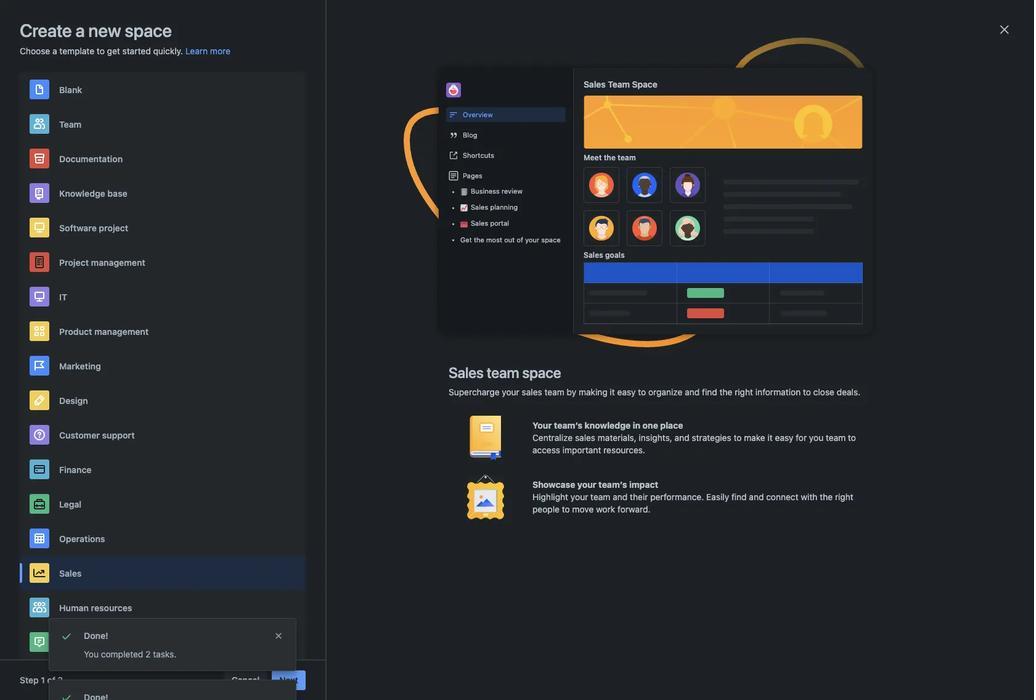 Task type: vqa. For each thing, say whether or not it's contained in the screenshot.
the Recommended popup button
no



Task type: describe. For each thing, give the bounding box(es) containing it.
a left teammate
[[302, 491, 307, 501]]

sales for goals
[[584, 250, 604, 260]]

finance button
[[20, 452, 306, 487]]

5 getting started in confluence link from the top
[[656, 308, 773, 318]]

2 vertical spatial comment
[[332, 307, 372, 318]]

to left add
[[325, 406, 333, 416]]

added below the content of the page or post you are viewing; good for comments that apply to the content as a whole.
[[268, 265, 621, 290]]

getting for seventh getting started in confluence link from the bottom
[[656, 231, 685, 241]]

for inside added to a highlighted section of the page or post you are editing or viewing; good for targeted comments on a specific word or phrase.
[[325, 238, 336, 249]]

can
[[505, 153, 520, 163]]

specific
[[437, 238, 468, 249]]

good inside added to a highlighted section of the page or post you are editing or viewing; good for targeted comments on a specific word or phrase.
[[303, 238, 323, 249]]

on
[[418, 238, 428, 249]]

getting started in confluence for second getting started in confluence link from the bottom of the page
[[656, 435, 773, 445]]

find inside the sales team space supercharge your sales team by making it easy to organize and find the right information to close deals.
[[703, 387, 718, 397]]

sales inside your team's knowledge in one place centralize sales materials, insights, and strategies to make it easy for you team to access important resources.
[[575, 432, 596, 443]]

management for product management
[[94, 326, 149, 336]]

supercharge
[[449, 387, 500, 397]]

a left shareable
[[319, 377, 324, 388]]

team's inside your team's knowledge in one place centralize sales materials, insights, and strategies to make it easy for you team to access important resources.
[[554, 420, 583, 431]]

knowledge
[[59, 188, 105, 198]]

in for seventh getting started in confluence link from the bottom
[[718, 231, 725, 241]]

to inside create a new space choose a template to get started quickly. learn more
[[97, 46, 105, 56]]

materials,
[[598, 432, 637, 443]]

a up template
[[75, 20, 85, 41]]

home
[[124, 11, 148, 22]]

apps
[[304, 11, 325, 22]]

team inside your team's knowledge in one place centralize sales materials, insights, and strategies to make it easy for you team to access important resources.
[[826, 432, 846, 443]]

getting for fifth getting started in confluence link from the top
[[656, 308, 685, 318]]

by
[[567, 387, 577, 397]]

your inside the sales team space supercharge your sales team by making it easy to organize and find the right information to close deals.
[[502, 387, 520, 397]]

viewing; inside added to a highlighted section of the page or post you are editing or viewing; good for targeted comments on a specific word or phrase.
[[268, 238, 301, 249]]

customer support button
[[20, 418, 306, 452]]

time.
[[412, 406, 433, 416]]

team right meet
[[618, 153, 636, 162]]

editor
[[419, 195, 444, 205]]

2 getting started in confluence link from the top
[[656, 196, 773, 206]]

a down explore a space
[[302, 463, 307, 473]]

support
[[102, 430, 135, 440]]

team left by
[[545, 387, 565, 397]]

in inside the panel element to highlight important information in your space overview.
[[539, 336, 546, 346]]

in for second getting started in confluence link from the top
[[718, 196, 725, 206]]

to left close
[[804, 387, 812, 397]]

add
[[299, 155, 313, 163]]

Search field
[[801, 7, 924, 27]]

space inside create a new space choose a template to get started quickly. learn more
[[125, 20, 172, 41]]

the inside the sales team space supercharge your sales team by making it easy to organize and find the right information to close deals.
[[720, 387, 733, 397]]

strategies
[[692, 432, 732, 443]]

panel
[[332, 336, 355, 346]]

assigned
[[247, 81, 283, 92]]

in for 6th getting started in confluence link from the bottom
[[718, 273, 725, 283]]

highlighted
[[388, 223, 432, 234]]

showcase
[[533, 479, 576, 490]]

tasks
[[101, 149, 123, 159]]

6 getting started in confluence link from the top
[[656, 343, 773, 353]]

of inside added to a highlighted section of the page or post you are editing or viewing; good for targeted comments on a specific word or phrase.
[[466, 223, 474, 234]]

editing
[[574, 223, 601, 234]]

the right meet
[[604, 153, 616, 162]]

page title icon image for 1st getting started in confluence link from the bottom
[[640, 493, 649, 503]]

added for inline comment →
[[343, 223, 369, 234]]

tasks.
[[153, 649, 177, 659]]

sales button
[[20, 556, 306, 590]]

goals
[[606, 250, 625, 260]]

to left make on the right
[[734, 432, 742, 443]]

their
[[630, 492, 649, 502]]

team up supercharge
[[487, 364, 520, 381]]

add status
[[299, 155, 344, 163]]

customer support
[[59, 430, 135, 440]]

confluence for fifth getting started in confluence link from the top
[[727, 308, 773, 318]]

element
[[357, 336, 392, 346]]

you completed 2 tasks.
[[84, 649, 177, 659]]

work
[[597, 504, 616, 514]]

create a new space choose a template to get started quickly. learn more
[[20, 20, 231, 56]]

find inside showcase your team's impact highlight your team and their performance. easily find and connect with the right people to move work forward.
[[732, 492, 747, 502]]

in inside your team's knowledge in one place centralize sales materials, insights, and strategies to make it easy for you team to access important resources.
[[633, 420, 641, 431]]

close
[[814, 387, 835, 397]]

table
[[361, 406, 382, 416]]

success image
[[59, 690, 74, 700]]

one
[[643, 420, 659, 431]]

close image
[[998, 22, 1013, 37]]

getting for second getting started in confluence link from the bottom of the page
[[656, 435, 685, 445]]

planning
[[491, 203, 518, 211]]

it inside the sales team space supercharge your sales team by making it easy to organize and find the right information to close deals.
[[610, 387, 615, 397]]

add
[[336, 406, 352, 416]]

comment for good
[[293, 223, 333, 234]]

important inside the panel element to highlight important information in your space overview.
[[444, 336, 486, 346]]

for up /table
[[305, 377, 317, 388]]

teammates
[[456, 153, 503, 163]]

any
[[395, 406, 410, 416]]

comment for that
[[291, 265, 331, 276]]

you inside your team's knowledge in one place centralize sales materials, insights, and strategies to make it easy for you team to access important resources.
[[810, 432, 824, 443]]

assigned to me tab list
[[226, 77, 407, 97]]

your team's knowledge in one place centralize sales materials, insights, and strategies to make it easy for you team to access important resources.
[[533, 420, 857, 455]]

for inside your team's knowledge in one place centralize sales materials, insights, and strategies to make it easy for you team to access important resources.
[[796, 432, 807, 443]]

below
[[369, 265, 393, 276]]

or left post.
[[442, 377, 451, 388]]

for a shareable link to your page or post.
[[303, 377, 475, 388]]

of right out
[[517, 236, 524, 244]]

impact
[[630, 479, 659, 490]]

showcase your team's impact highlight your team and their performance. easily find and connect with the right people to move work forward.
[[533, 479, 854, 514]]

get the most out of your space
[[461, 236, 561, 244]]

started for second getting started in confluence link from the bottom of the page
[[687, 435, 716, 445]]

sales planning
[[471, 203, 518, 211]]

confluence for 1st getting started in confluence link from the bottom
[[727, 492, 773, 502]]

getting started in confluence for fifth getting started in confluence link from the top
[[656, 308, 773, 318]]

a right on
[[430, 238, 435, 249]]

first
[[115, 233, 131, 243]]

a right explore
[[300, 434, 305, 445]]

to right link
[[387, 377, 396, 388]]

resources
[[91, 602, 132, 613]]

an
[[295, 307, 305, 318]]

command
[[296, 197, 328, 205]]

or down added below the content of the page or post you are viewing; good for comments that apply to the content as a whole.
[[463, 307, 472, 318]]

to inside showcase your team's impact highlight your team and their performance. easily find and connect with the right people to move work forward.
[[562, 504, 570, 514]]

and up the forward.
[[613, 492, 628, 502]]

organize
[[649, 387, 683, 397]]

more
[[210, 46, 231, 56]]

8 getting started in confluence link from the top
[[656, 435, 773, 445]]

page title icon image for 3rd getting started in confluence link from the bottom
[[640, 379, 649, 389]]

dismiss image
[[274, 631, 284, 641]]

the right get
[[474, 236, 485, 244]]

the left top
[[359, 153, 373, 163]]

sales team space supercharge your sales team by making it easy to organize and find the right information to close deals.
[[449, 364, 861, 397]]

/table
[[293, 408, 321, 416]]

in for 3rd getting started in confluence link from the bottom
[[718, 378, 725, 389]]

my first space
[[101, 233, 157, 243]]

getting started in confluence for seventh getting started in confluence link from the bottom
[[656, 231, 773, 241]]

started for 1st getting started in confluence link from the bottom
[[687, 492, 716, 502]]

9 getting started in confluence link from the top
[[656, 492, 773, 502]]

good inside added below the content of the page or post you are viewing; good for comments that apply to the content as a whole.
[[586, 265, 606, 276]]

in for fourth getting started in confluence link from the bottom
[[718, 343, 725, 353]]

the inside added to a highlighted section of the page or post you are editing or viewing; good for targeted comments on a specific word or phrase.
[[476, 223, 489, 234]]

2 alert from the top
[[49, 680, 296, 700]]

in for first getting started in confluence link from the top
[[718, 160, 725, 171]]

place
[[661, 420, 684, 431]]

your
[[533, 420, 552, 431]]

page title icon image for 6th getting started in confluence link from the bottom
[[640, 274, 649, 284]]

getting for 6th getting started in confluence link from the bottom
[[656, 273, 685, 283]]

a inside added below the content of the page or post you are viewing; good for comments that apply to the content as a whole.
[[423, 280, 427, 290]]

to inside added below the content of the page or post you are viewing; good for comments that apply to the content as a whole.
[[354, 280, 362, 290]]

sales for portal
[[471, 219, 489, 227]]

that
[[312, 280, 328, 290]]

page title icon image for seventh getting started in confluence link from the bottom
[[640, 232, 649, 242]]

2 inside "create a new space" dialog
[[58, 675, 63, 685]]

status
[[317, 155, 344, 163]]

started for 6th getting started in confluence link from the bottom
[[687, 273, 716, 283]]

research button
[[20, 625, 306, 659]]

inline
[[307, 307, 330, 318]]

assigned to me
[[247, 81, 311, 92]]

space right phrase.
[[542, 236, 561, 244]]

to inside button
[[286, 81, 294, 92]]

1 getting started in confluence link from the top
[[656, 160, 773, 171]]

get
[[107, 46, 120, 56]]

4 getting started in confluence link from the top
[[656, 273, 773, 283]]

page inside added to a highlighted section of the page or post you are editing or viewing; good for targeted comments on a specific word or phrase.
[[491, 223, 511, 234]]

access
[[533, 445, 561, 455]]

started for fifth getting started in confluence link from the top
[[687, 308, 716, 318]]

→ for inline comment →
[[335, 223, 343, 234]]

sales for planning
[[471, 203, 489, 211]]

comments inside added below the content of the page or post you are viewing; good for comments that apply to the content as a whole.
[[268, 280, 310, 290]]

a right viewing
[[433, 307, 438, 318]]

0 vertical spatial content
[[410, 265, 440, 276]]

easy inside the sales team space supercharge your sales team by making it easy to organize and find the right information to close deals.
[[618, 387, 636, 397]]

project management button
[[20, 245, 306, 279]]

page inside added below the content of the page or post you are viewing; good for comments that apply to the content as a whole.
[[468, 265, 487, 276]]

page title icon image for second getting started in confluence link from the top
[[640, 197, 649, 207]]

design
[[59, 395, 88, 406]]

a page
[[300, 463, 329, 473]]

out
[[505, 236, 515, 244]]

business review
[[471, 187, 523, 195]]

highlight
[[404, 336, 442, 346]]

meet the team
[[584, 153, 636, 162]]

a right add
[[354, 406, 359, 416]]

your inside the panel element to highlight important information in your space overview.
[[548, 336, 567, 346]]

business
[[471, 187, 500, 195]]

post inside added below the content of the page or post you are viewing; good for comments that apply to the content as a whole.
[[500, 265, 518, 276]]

space for explore a space
[[309, 436, 332, 445]]

done!
[[84, 630, 108, 641]]

started for 3rd getting started in confluence link from the bottom
[[687, 378, 716, 389]]

create
[[20, 20, 72, 41]]

0 vertical spatial team
[[608, 79, 630, 89]]

management for project management
[[91, 257, 145, 267]]

or inside added below the content of the page or post you are viewing; good for comments that apply to the content as a whole.
[[490, 265, 498, 276]]

you inside added below the content of the page or post you are viewing; good for comments that apply to the content as a whole.
[[520, 265, 534, 276]]

it button
[[20, 279, 306, 314]]

deals.
[[837, 387, 861, 397]]

it inside your team's knowledge in one place centralize sales materials, insights, and strategies to make it easy for you team to access important resources.
[[768, 432, 773, 443]]



Task type: locate. For each thing, give the bounding box(es) containing it.
a right as
[[423, 280, 427, 290]]

1 vertical spatial find
[[732, 492, 747, 502]]

portal
[[491, 219, 510, 227]]

link
[[370, 377, 385, 388]]

post inside added to a highlighted section of the page or post you are editing or viewing; good for targeted comments on a specific word or phrase.
[[523, 223, 541, 234]]

research
[[59, 637, 98, 647]]

0 horizontal spatial find
[[703, 387, 718, 397]]

1 vertical spatial post
[[500, 265, 518, 276]]

8 getting started in confluence from the top
[[656, 435, 773, 445]]

space inside dialog
[[633, 79, 658, 89]]

tasks group
[[73, 54, 221, 165]]

your inside at the top of the page, so teammates can see your progress at a glance.
[[539, 153, 558, 163]]

you
[[84, 649, 99, 659]]

management down first
[[91, 257, 145, 267]]

0 vertical spatial easy
[[618, 387, 636, 397]]

content
[[410, 265, 440, 276], [379, 280, 409, 290]]

started inside create a new space choose a template to get started quickly. learn more
[[122, 46, 151, 56]]

space right first
[[133, 233, 157, 243]]

are
[[560, 223, 572, 234], [536, 265, 549, 276]]

or down word at top
[[490, 265, 498, 276]]

1 horizontal spatial at
[[384, 406, 392, 416]]

0 horizontal spatial important
[[444, 336, 486, 346]]

a right choose
[[52, 46, 57, 56]]

comment down command
[[293, 223, 333, 234]]

getting started in confluence for second getting started in confluence link from the top
[[656, 196, 773, 206]]

comment down apply
[[332, 307, 372, 318]]

8 getting from the top
[[656, 435, 685, 445]]

to left get
[[97, 46, 105, 56]]

a left highlighted on the left top of page
[[381, 223, 386, 234]]

6 getting from the top
[[656, 343, 685, 353]]

and inside your team's knowledge in one place centralize sales materials, insights, and strategies to make it easy for you team to access important resources.
[[675, 432, 690, 443]]

added for page comment →
[[341, 265, 367, 276]]

banner
[[0, 0, 1035, 35]]

overview
[[463, 110, 493, 119]]

5 getting from the top
[[656, 308, 685, 318]]

added inside added below the content of the page or post you are viewing; good for comments that apply to the content as a whole.
[[341, 265, 367, 276]]

sales inside the sales team space supercharge your sales team by making it easy to organize and find the right information to close deals.
[[449, 364, 484, 381]]

comment
[[293, 223, 333, 234], [291, 265, 331, 276], [332, 307, 372, 318]]

1 horizontal spatial viewing;
[[551, 265, 583, 276]]

getting started in confluence for first getting started in confluence link from the top
[[656, 160, 773, 171]]

1 horizontal spatial team
[[608, 79, 630, 89]]

confluence for second getting started in confluence link from the top
[[727, 196, 773, 206]]

you down phrase.
[[520, 265, 534, 276]]

are down get the most out of your space
[[536, 265, 549, 276]]

page,
[[418, 153, 442, 163]]

meet
[[584, 153, 602, 162]]

at right status
[[349, 153, 357, 163]]

2 getting from the top
[[656, 196, 685, 206]]

started for second getting started in confluence link from the top
[[687, 196, 716, 206]]

are inside added below the content of the page or post you are viewing; good for comments that apply to the content as a whole.
[[536, 265, 549, 276]]

1 horizontal spatial it
[[768, 432, 773, 443]]

page comment →
[[268, 265, 341, 276]]

to left the move
[[562, 504, 570, 514]]

0 vertical spatial viewing;
[[268, 238, 301, 249]]

good
[[303, 238, 323, 249], [586, 265, 606, 276]]

and down the place
[[675, 432, 690, 443]]

team's inside showcase your team's impact highlight your team and their performance. easily find and connect with the right people to move work forward.
[[599, 479, 628, 490]]

0 vertical spatial you
[[543, 223, 557, 234]]

5 getting started in confluence from the top
[[656, 308, 773, 318]]

shortcuts
[[463, 151, 495, 159]]

9 getting started in confluence from the top
[[656, 492, 773, 502]]

space inside the panel element to highlight important information in your space overview.
[[569, 336, 594, 346]]

alert containing done!
[[49, 619, 296, 670]]

to up targeted
[[371, 223, 379, 234]]

6 getting started in confluence from the top
[[656, 343, 773, 353]]

apps button
[[301, 7, 338, 27]]

choose
[[20, 46, 50, 56]]

1
[[41, 675, 45, 685]]

banner containing home
[[0, 0, 1035, 35]]

management inside button
[[94, 326, 149, 336]]

blank button
[[20, 72, 306, 107]]

0 vertical spatial information
[[488, 336, 536, 346]]

1 vertical spatial easy
[[776, 432, 794, 443]]

at
[[349, 153, 357, 163], [600, 153, 609, 163], [384, 406, 392, 416]]

to left organize
[[639, 387, 647, 397]]

sales up your
[[522, 387, 543, 397]]

1 horizontal spatial find
[[732, 492, 747, 502]]

3 getting from the top
[[656, 231, 685, 241]]

0 horizontal spatial team
[[59, 119, 82, 129]]

space
[[633, 79, 658, 89], [309, 436, 332, 445]]

page
[[640, 128, 660, 139], [268, 265, 289, 276]]

you down close
[[810, 432, 824, 443]]

team down close
[[826, 432, 846, 443]]

team's
[[554, 420, 583, 431], [599, 479, 628, 490]]

page down "inline"
[[268, 265, 289, 276]]

sales for team
[[584, 79, 606, 89]]

4 page title icon image from the top
[[640, 274, 649, 284]]

of inside at the top of the page, so teammates can see your progress at a glance.
[[391, 153, 400, 163]]

in for second getting started in confluence link from the bottom of the page
[[718, 435, 725, 445]]

performance.
[[651, 492, 705, 502]]

4 getting started in confluence from the top
[[656, 273, 773, 283]]

to down deals.
[[849, 432, 857, 443]]

confluence for fourth getting started in confluence link from the bottom
[[727, 343, 773, 353]]

7 getting started in confluence from the top
[[656, 378, 773, 389]]

1 horizontal spatial content
[[410, 265, 440, 276]]

4 getting from the top
[[656, 273, 685, 283]]

software project
[[59, 222, 128, 233]]

1 vertical spatial it
[[768, 432, 773, 443]]

comment up the that
[[291, 265, 331, 276]]

team inside button
[[59, 119, 82, 129]]

2 page title icon image from the top
[[640, 197, 649, 207]]

to inside added to a highlighted section of the page or post you are editing or viewing; good for targeted comments on a specific word or phrase.
[[371, 223, 379, 234]]

to right editor
[[446, 195, 455, 205]]

for left targeted
[[325, 238, 336, 249]]

page title icon image for second getting started in confluence link from the bottom of the page
[[640, 436, 649, 446]]

product
[[59, 326, 92, 336]]

0 vertical spatial find
[[703, 387, 718, 397]]

1 horizontal spatial good
[[586, 265, 606, 276]]

important inside your team's knowledge in one place centralize sales materials, insights, and strategies to make it easy for you team to access important resources.
[[563, 445, 602, 455]]

centralize
[[533, 432, 573, 443]]

1 vertical spatial space
[[309, 436, 332, 445]]

make
[[745, 432, 766, 443]]

important
[[444, 336, 486, 346], [563, 445, 602, 455]]

0 vertical spatial post
[[523, 223, 541, 234]]

forward.
[[618, 504, 651, 514]]

getting started in confluence for 3rd getting started in confluence link from the bottom
[[656, 378, 773, 389]]

post.
[[453, 377, 475, 388]]

1 vertical spatial right
[[836, 492, 854, 502]]

getting for second getting started in confluence link from the top
[[656, 196, 685, 206]]

when left viewing
[[374, 307, 397, 318]]

0 horizontal spatial page
[[268, 265, 289, 276]]

1 vertical spatial 2
[[58, 675, 63, 685]]

2 getting started in confluence from the top
[[656, 196, 773, 206]]

0 vertical spatial comment
[[293, 223, 333, 234]]

5 confluence from the top
[[727, 308, 773, 318]]

9 getting from the top
[[656, 492, 685, 502]]

page for page
[[640, 128, 660, 139]]

7 page title icon image from the top
[[640, 436, 649, 446]]

→ up apply
[[333, 265, 341, 276]]

or right editing
[[604, 223, 612, 234]]

right up make on the right
[[735, 387, 754, 397]]

1 vertical spatial when
[[374, 307, 397, 318]]

completed
[[101, 649, 143, 659]]

in for 1st getting started in confluence link from the bottom
[[718, 492, 725, 502]]

1 vertical spatial added
[[341, 265, 367, 276]]

knowledge
[[585, 420, 631, 431]]

0 horizontal spatial you
[[520, 265, 534, 276]]

space inside the sales team space supercharge your sales team by making it easy to organize and find the right information to close deals.
[[523, 364, 562, 381]]

or left out
[[492, 238, 500, 249]]

my
[[101, 233, 113, 243]]

command + enter when in the editor to publish.
[[296, 195, 491, 205]]

space inside explore a space
[[309, 436, 332, 445]]

1 horizontal spatial 2
[[146, 649, 151, 659]]

page title icon image for first getting started in confluence link from the top
[[640, 162, 649, 171]]

to right element
[[394, 336, 402, 346]]

easy right make on the right
[[776, 432, 794, 443]]

product management button
[[20, 314, 306, 348]]

1 vertical spatial →
[[333, 265, 341, 276]]

0 vertical spatial are
[[560, 223, 572, 234]]

quickly.
[[153, 46, 183, 56]]

information inside the panel element to highlight important information in your space overview.
[[488, 336, 536, 346]]

team inside showcase your team's impact highlight your team and their performance. easily find and connect with the right people to move work forward.
[[591, 492, 611, 502]]

1 horizontal spatial information
[[756, 387, 801, 397]]

people
[[533, 504, 560, 514]]

1 vertical spatial comment
[[291, 265, 331, 276]]

important down "centralize"
[[563, 445, 602, 455]]

viewing;
[[268, 238, 301, 249], [551, 265, 583, 276]]

1 horizontal spatial you
[[543, 223, 557, 234]]

started for seventh getting started in confluence link from the bottom
[[687, 231, 716, 241]]

to inside the panel element to highlight important information in your space overview.
[[394, 336, 402, 346]]

learn more link
[[186, 45, 231, 57]]

added up apply
[[341, 265, 367, 276]]

important right highlight
[[444, 336, 486, 346]]

when right enter
[[368, 195, 391, 205]]

sales portal
[[471, 219, 510, 227]]

added up targeted
[[343, 223, 369, 234]]

progress
[[560, 153, 598, 163]]

0 horizontal spatial information
[[488, 336, 536, 346]]

0 horizontal spatial post
[[500, 265, 518, 276]]

0 horizontal spatial it
[[610, 387, 615, 397]]

0 vertical spatial →
[[335, 223, 343, 234]]

1 vertical spatial team's
[[599, 479, 628, 490]]

page up a teammate
[[309, 463, 329, 473]]

1 getting from the top
[[656, 160, 685, 171]]

getting for fourth getting started in confluence link from the bottom
[[656, 343, 685, 353]]

3 getting started in confluence from the top
[[656, 231, 773, 241]]

0 horizontal spatial space
[[309, 436, 332, 445]]

0 horizontal spatial easy
[[618, 387, 636, 397]]

the
[[604, 153, 616, 162], [359, 153, 373, 163], [402, 153, 416, 163], [403, 195, 417, 205], [476, 223, 489, 234], [474, 236, 485, 244], [395, 265, 408, 276], [453, 265, 465, 276], [364, 280, 377, 290], [484, 307, 498, 318], [720, 387, 733, 397], [820, 492, 833, 502]]

2 horizontal spatial at
[[600, 153, 609, 163]]

1 horizontal spatial important
[[563, 445, 602, 455]]

team's up 'work'
[[599, 479, 628, 490]]

1 vertical spatial alert
[[49, 680, 296, 700]]

spaces
[[81, 188, 108, 196]]

2 up success icon
[[58, 675, 63, 685]]

the down the below
[[364, 280, 377, 290]]

easy right the making
[[618, 387, 636, 397]]

information down editor.
[[488, 336, 536, 346]]

success image
[[59, 628, 74, 643]]

create a new space dialog
[[0, 0, 1035, 700]]

0 vertical spatial when
[[368, 195, 391, 205]]

1 vertical spatial team
[[59, 119, 82, 129]]

sales for team
[[449, 364, 484, 381]]

the up whole.
[[453, 265, 465, 276]]

getting started in confluence for fourth getting started in confluence link from the bottom
[[656, 343, 773, 353]]

1 vertical spatial you
[[520, 265, 534, 276]]

shareable
[[326, 377, 368, 388]]

7 confluence from the top
[[727, 378, 773, 389]]

software project button
[[20, 210, 306, 245]]

find right easily
[[732, 492, 747, 502]]

human
[[59, 602, 89, 613]]

are inside added to a highlighted section of the page or post you are editing or viewing; good for targeted comments on a specific word or phrase.
[[560, 223, 572, 234]]

space up quickly.
[[125, 20, 172, 41]]

for down 'goals'
[[608, 265, 619, 276]]

whole.
[[430, 280, 455, 290]]

for right make on the right
[[796, 432, 807, 443]]

the left editor.
[[484, 307, 498, 318]]

0 horizontal spatial at
[[349, 153, 357, 163]]

confluence for second getting started in confluence link from the bottom of the page
[[727, 435, 773, 445]]

0 vertical spatial right
[[735, 387, 754, 397]]

1 getting started in confluence from the top
[[656, 160, 773, 171]]

the inside showcase your team's impact highlight your team and their performance. easily find and connect with the right people to move work forward.
[[820, 492, 833, 502]]

comments
[[374, 238, 416, 249], [268, 280, 310, 290]]

added inside added to a highlighted section of the page or post you are editing or viewing; good for targeted comments on a specific word or phrase.
[[343, 223, 369, 234]]

in
[[718, 160, 725, 171], [393, 195, 401, 205], [718, 196, 725, 206], [718, 231, 725, 241], [718, 273, 725, 283], [474, 307, 482, 318], [718, 308, 725, 318], [539, 336, 546, 346], [718, 343, 725, 353], [718, 378, 725, 389], [633, 420, 641, 431], [718, 435, 725, 445], [718, 492, 725, 502]]

right inside the sales team space supercharge your sales team by making it easy to organize and find the right information to close deals.
[[735, 387, 754, 397]]

3 confluence from the top
[[727, 231, 773, 241]]

1 horizontal spatial sales
[[575, 432, 596, 443]]

operations
[[59, 533, 105, 544]]

:toolbox: image
[[461, 220, 468, 228], [461, 220, 468, 228]]

cancel
[[232, 675, 260, 685]]

it
[[610, 387, 615, 397], [768, 432, 773, 443]]

started for first getting started in confluence link from the top
[[687, 160, 716, 171]]

7 getting from the top
[[656, 378, 685, 389]]

next button
[[272, 670, 306, 690]]

at left any
[[384, 406, 392, 416]]

0 horizontal spatial 2
[[58, 675, 63, 685]]

and right organize
[[685, 387, 700, 397]]

project
[[59, 257, 89, 267]]

viewing; down "inline"
[[268, 238, 301, 249]]

are left editing
[[560, 223, 572, 234]]

of right 1
[[47, 675, 56, 685]]

1 alert from the top
[[49, 619, 296, 670]]

of inside added below the content of the page or post you are viewing; good for comments that apply to the content as a whole.
[[442, 265, 450, 276]]

0 horizontal spatial sales
[[522, 387, 543, 397]]

ascending sorting icon page image
[[663, 129, 673, 139]]

added to a highlighted section of the page or post you are editing or viewing; good for targeted comments on a specific word or phrase.
[[268, 223, 614, 249]]

0 vertical spatial good
[[303, 238, 323, 249]]

0 horizontal spatial good
[[303, 238, 323, 249]]

0 horizontal spatial viewing;
[[268, 238, 301, 249]]

1 vertical spatial information
[[756, 387, 801, 397]]

my first space link
[[73, 227, 221, 249]]

you left editing
[[543, 223, 557, 234]]

content up as
[[410, 265, 440, 276]]

1 horizontal spatial post
[[523, 223, 541, 234]]

1 horizontal spatial team's
[[599, 479, 628, 490]]

1 horizontal spatial page
[[640, 128, 660, 139]]

sales team space
[[584, 79, 658, 89]]

it right the making
[[610, 387, 615, 397]]

legal button
[[20, 487, 306, 521]]

5 page title icon image from the top
[[640, 344, 649, 354]]

1 vertical spatial content
[[379, 280, 409, 290]]

1 vertical spatial management
[[94, 326, 149, 336]]

0 horizontal spatial comments
[[268, 280, 310, 290]]

to right apply
[[354, 280, 362, 290]]

1 vertical spatial good
[[586, 265, 606, 276]]

getting started in confluence for 1st getting started in confluence link from the bottom
[[656, 492, 773, 502]]

9 confluence from the top
[[727, 492, 773, 502]]

post down phrase.
[[500, 265, 518, 276]]

1 horizontal spatial space
[[633, 79, 658, 89]]

space up by
[[569, 336, 594, 346]]

1 vertical spatial page
[[268, 265, 289, 276]]

page title icon image for fourth getting started in confluence link from the bottom
[[640, 344, 649, 354]]

0 horizontal spatial are
[[536, 265, 549, 276]]

0 vertical spatial sales
[[522, 387, 543, 397]]

in for fifth getting started in confluence link from the top
[[718, 308, 725, 318]]

the right the below
[[395, 265, 408, 276]]

0 vertical spatial 2
[[146, 649, 151, 659]]

targeted
[[339, 238, 372, 249]]

:chart_with_upwards_trend: image
[[461, 204, 468, 212], [461, 204, 468, 212]]

0 horizontal spatial team's
[[554, 420, 583, 431]]

→ for page comment →
[[333, 265, 341, 276]]

alert
[[49, 619, 296, 670], [49, 680, 296, 700]]

global element
[[7, 0, 798, 34]]

right for space
[[735, 387, 754, 397]]

of up whole.
[[442, 265, 450, 276]]

resources.
[[604, 445, 646, 455]]

easy inside your team's knowledge in one place centralize sales materials, insights, and strategies to make it easy for you team to access important resources.
[[776, 432, 794, 443]]

the up word at top
[[476, 223, 489, 234]]

0 horizontal spatial right
[[735, 387, 754, 397]]

and
[[685, 387, 700, 397], [675, 432, 690, 443], [613, 492, 628, 502], [750, 492, 764, 502]]

0 vertical spatial it
[[610, 387, 615, 397]]

it right make on the right
[[768, 432, 773, 443]]

to left me
[[286, 81, 294, 92]]

1 horizontal spatial are
[[560, 223, 572, 234]]

0 vertical spatial page
[[640, 128, 660, 139]]

6 confluence from the top
[[727, 343, 773, 353]]

inline comment →
[[268, 223, 343, 234]]

confluence image
[[32, 10, 105, 24], [32, 10, 105, 24]]

0 vertical spatial added
[[343, 223, 369, 234]]

confluence for first getting started in confluence link from the top
[[727, 160, 773, 171]]

right for team's
[[836, 492, 854, 502]]

viewing; inside added below the content of the page or post you are viewing; good for comments that apply to the content as a whole.
[[551, 265, 583, 276]]

viewing; down editing
[[551, 265, 583, 276]]

good down "inline comment →"
[[303, 238, 323, 249]]

0 vertical spatial team's
[[554, 420, 583, 431]]

word
[[470, 238, 490, 249]]

confluence for 6th getting started in confluence link from the bottom
[[727, 273, 773, 283]]

and left connect
[[750, 492, 764, 502]]

space up your
[[523, 364, 562, 381]]

get
[[461, 236, 472, 244]]

the left page,
[[402, 153, 416, 163]]

tasks link
[[73, 143, 221, 165]]

teammate
[[309, 491, 349, 501]]

getting for 1st getting started in confluence link from the bottom
[[656, 492, 685, 502]]

glance.
[[268, 168, 299, 178]]

easily
[[707, 492, 730, 502]]

/table to add a table at any time.
[[293, 406, 433, 416]]

0 vertical spatial management
[[91, 257, 145, 267]]

8 page title icon image from the top
[[640, 493, 649, 503]]

0 vertical spatial alert
[[49, 619, 296, 670]]

page title icon image
[[640, 162, 649, 171], [640, 197, 649, 207], [640, 232, 649, 242], [640, 274, 649, 284], [640, 344, 649, 354], [640, 379, 649, 389], [640, 436, 649, 446], [640, 493, 649, 503]]

1 vertical spatial are
[[536, 265, 549, 276]]

1 vertical spatial important
[[563, 445, 602, 455]]

the right the with
[[820, 492, 833, 502]]

right inside showcase your team's impact highlight your team and their performance. easily find and connect with the right people to move work forward.
[[836, 492, 854, 502]]

1 horizontal spatial easy
[[776, 432, 794, 443]]

marketing
[[59, 360, 101, 371]]

4 confluence from the top
[[727, 273, 773, 283]]

1 vertical spatial comments
[[268, 280, 310, 290]]

sales inside the sales team space supercharge your sales team by making it easy to organize and find the right information to close deals.
[[522, 387, 543, 397]]

page for page comment →
[[268, 265, 289, 276]]

a right meet
[[611, 153, 616, 163]]

or
[[513, 223, 521, 234], [604, 223, 612, 234], [492, 238, 500, 249], [490, 265, 498, 276], [463, 307, 472, 318], [442, 377, 451, 388]]

editor.
[[500, 307, 527, 318]]

8 confluence from the top
[[727, 435, 773, 445]]

page left ascending sorting icon page
[[640, 128, 660, 139]]

space for sales team space
[[633, 79, 658, 89]]

page up the time.
[[419, 377, 440, 388]]

7 getting started in confluence link from the top
[[656, 378, 773, 389]]

1 vertical spatial sales
[[575, 432, 596, 443]]

design button
[[20, 383, 306, 418]]

the left editor
[[403, 195, 417, 205]]

a inside at the top of the page, so teammates can see your progress at a glance.
[[611, 153, 616, 163]]

leave
[[268, 307, 293, 318]]

confluence for seventh getting started in confluence link from the bottom
[[727, 231, 773, 241]]

1 vertical spatial viewing;
[[551, 265, 583, 276]]

1 page title icon image from the top
[[640, 162, 649, 171]]

management inside button
[[91, 257, 145, 267]]

2 confluence from the top
[[727, 196, 773, 206]]

information left close
[[756, 387, 801, 397]]

6 page title icon image from the top
[[640, 379, 649, 389]]

page down word at top
[[468, 265, 487, 276]]

→ up targeted
[[335, 223, 343, 234]]

0 vertical spatial important
[[444, 336, 486, 346]]

2 vertical spatial you
[[810, 432, 824, 443]]

1 horizontal spatial comments
[[374, 238, 416, 249]]

for inside added below the content of the page or post you are viewing; good for comments that apply to the content as a whole.
[[608, 265, 619, 276]]

or up get the most out of your space
[[513, 223, 521, 234]]

0 vertical spatial comments
[[374, 238, 416, 249]]

0 horizontal spatial content
[[379, 280, 409, 290]]

right right the with
[[836, 492, 854, 502]]

comments inside added to a highlighted section of the page or post you are editing or viewing; good for targeted comments on a specific word or phrase.
[[374, 238, 416, 249]]

getting started in confluence
[[656, 160, 773, 171], [656, 196, 773, 206], [656, 231, 773, 241], [656, 273, 773, 283], [656, 308, 773, 318], [656, 343, 773, 353], [656, 378, 773, 389], [656, 435, 773, 445], [656, 492, 773, 502]]

getting started in confluence for 6th getting started in confluence link from the bottom
[[656, 273, 773, 283]]

legal
[[59, 499, 82, 509]]

2 horizontal spatial you
[[810, 432, 824, 443]]

0 vertical spatial space
[[633, 79, 658, 89]]

you inside added to a highlighted section of the page or post you are editing or viewing; good for targeted comments on a specific word or phrase.
[[543, 223, 557, 234]]

section
[[435, 223, 464, 234]]

1 horizontal spatial right
[[836, 492, 854, 502]]

page down whole.
[[440, 307, 461, 318]]

getting for 3rd getting started in confluence link from the bottom
[[656, 378, 685, 389]]

started for fourth getting started in confluence link from the bottom
[[687, 343, 716, 353]]

confluence for 3rd getting started in confluence link from the bottom
[[727, 378, 773, 389]]

leave an inline comment when viewing a page or in the editor.
[[268, 307, 527, 318]]

making
[[579, 387, 608, 397]]

getting for first getting started in confluence link from the top
[[656, 160, 685, 171]]

management
[[91, 257, 145, 267], [94, 326, 149, 336]]

3 getting started in confluence link from the top
[[656, 231, 773, 241]]

team up 'work'
[[591, 492, 611, 502]]

3 page title icon image from the top
[[640, 232, 649, 242]]

:notebook: image
[[461, 188, 468, 196], [461, 188, 468, 196]]

management right product
[[94, 326, 149, 336]]

and inside the sales team space supercharge your sales team by making it easy to organize and find the right information to close deals.
[[685, 387, 700, 397]]

find
[[703, 387, 718, 397], [732, 492, 747, 502]]

1 confluence from the top
[[727, 160, 773, 171]]

2 inside "alert"
[[146, 649, 151, 659]]

information inside the sales team space supercharge your sales team by making it easy to organize and find the right information to close deals.
[[756, 387, 801, 397]]

sales inside button
[[59, 568, 82, 578]]



